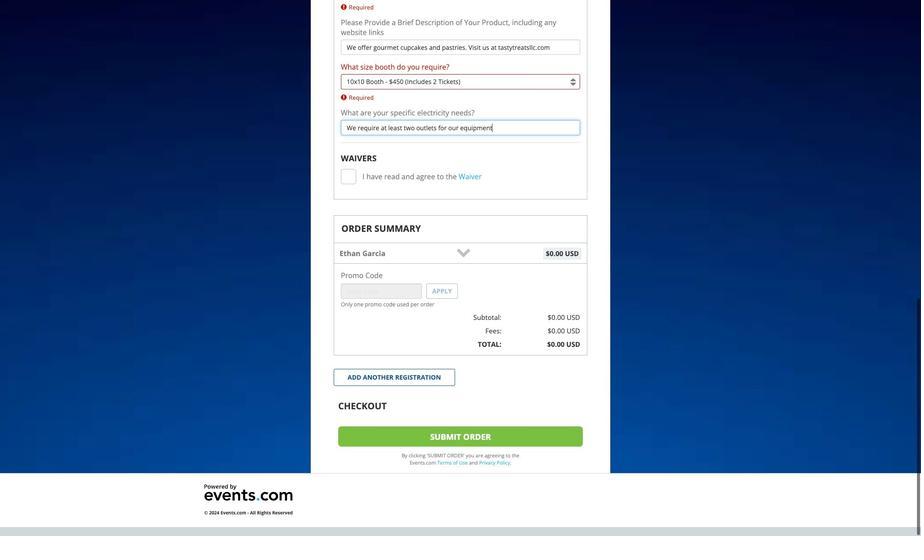 Task type: describe. For each thing, give the bounding box(es) containing it.
exclamation circle image
[[341, 4, 347, 11]]

events.com image
[[204, 483, 293, 502]]



Task type: locate. For each thing, give the bounding box(es) containing it.
None text field
[[341, 40, 580, 55], [341, 120, 580, 136], [341, 40, 580, 55], [341, 120, 580, 136]]

Enter code text field
[[341, 284, 422, 299]]

exclamation circle image
[[341, 94, 347, 101]]



Task type: vqa. For each thing, say whether or not it's contained in the screenshot.
"email field"
no



